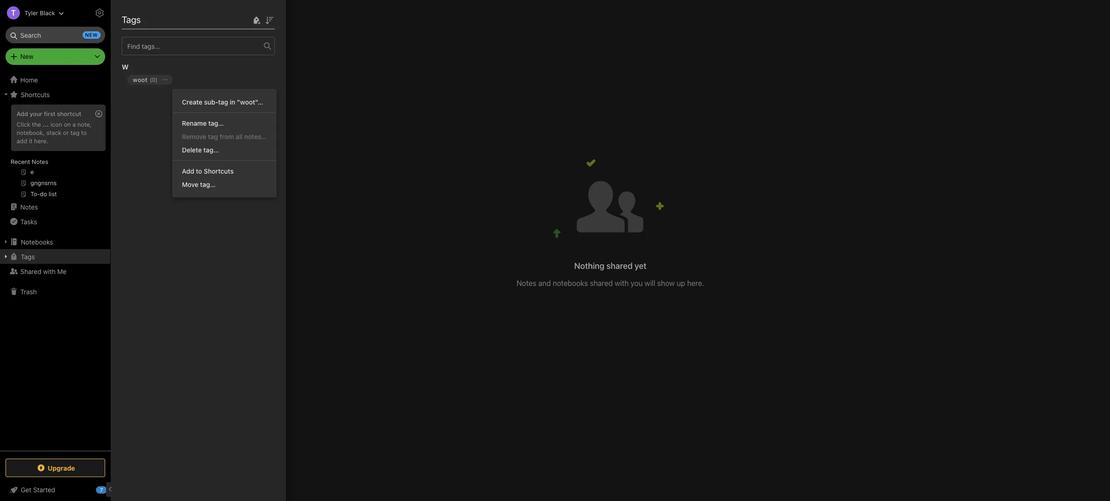 Task type: vqa. For each thing, say whether or not it's contained in the screenshot.
Widgets
no



Task type: locate. For each thing, give the bounding box(es) containing it.
it
[[29, 137, 32, 145]]

shared with me
[[125, 13, 187, 24], [20, 268, 67, 276]]

me down 'tags' button
[[57, 268, 67, 276]]

tags
[[122, 14, 141, 25], [21, 253, 35, 261]]

a
[[72, 121, 76, 128]]

1 vertical spatial to
[[196, 167, 202, 175]]

0 vertical spatial me
[[175, 13, 187, 24]]

you
[[631, 280, 643, 288]]

notes up tasks
[[20, 203, 38, 211]]

0 vertical spatial here.
[[34, 137, 48, 145]]

add
[[17, 110, 28, 118], [182, 167, 194, 175]]

icon
[[50, 121, 62, 128]]

tags right "settings" icon
[[122, 14, 141, 25]]

me inside shared with me link
[[57, 268, 67, 276]]

0 vertical spatial add
[[17, 110, 28, 118]]

add for add to shortcuts
[[182, 167, 194, 175]]

0 vertical spatial with
[[155, 13, 172, 24]]

1 vertical spatial shared with me
[[20, 268, 67, 276]]

get
[[21, 487, 31, 494]]

or
[[63, 129, 69, 136]]

tag
[[218, 98, 228, 106], [70, 129, 79, 136], [208, 133, 218, 141]]

shortcuts inside shortcuts button
[[21, 91, 50, 98]]

tag…
[[208, 119, 224, 127], [203, 146, 219, 154], [200, 181, 216, 189]]

here.
[[34, 137, 48, 145], [687, 280, 704, 288]]

click
[[17, 121, 30, 128]]

upgrade button
[[6, 459, 105, 478]]

home
[[20, 76, 38, 84]]

will
[[645, 280, 655, 288]]

0 vertical spatial shared with me
[[125, 13, 187, 24]]

recent notes
[[11, 158, 48, 166]]

shared right "settings" icon
[[125, 13, 153, 24]]

add for add your first shortcut
[[17, 110, 28, 118]]

0 horizontal spatial shared with me
[[20, 268, 67, 276]]

to inside dropdown list 'menu'
[[196, 167, 202, 175]]

shared
[[606, 262, 633, 271], [590, 280, 613, 288]]

2 vertical spatial tag…
[[200, 181, 216, 189]]

1 vertical spatial add
[[182, 167, 194, 175]]

stack
[[46, 129, 61, 136]]

notes right recent
[[32, 158, 48, 166]]

tag… for delete tag…
[[203, 146, 219, 154]]

tag inside remove tag from all notes… link
[[208, 133, 218, 141]]

create sub-tag in "woot"… link
[[173, 95, 276, 109]]

click the ...
[[17, 121, 49, 128]]

trash
[[20, 288, 37, 296]]

with
[[155, 13, 172, 24], [43, 268, 56, 276], [615, 280, 629, 288]]

here. right it
[[34, 137, 48, 145]]

2 vertical spatial with
[[615, 280, 629, 288]]

0 vertical spatial shared
[[125, 13, 153, 24]]

to up move tag…
[[196, 167, 202, 175]]

0
[[152, 76, 155, 83]]

nothing
[[574, 262, 604, 271]]

"woot"…
[[237, 98, 263, 106]]

2 horizontal spatial tag
[[218, 98, 228, 106]]

0 horizontal spatial tag
[[70, 129, 79, 136]]

shortcuts inside add to shortcuts link
[[204, 167, 234, 175]]

remove tag from all notes…
[[182, 133, 267, 141]]

1 vertical spatial here.
[[687, 280, 704, 288]]

shared
[[125, 13, 153, 24], [20, 268, 41, 276]]

shared up trash
[[20, 268, 41, 276]]

trash link
[[0, 285, 110, 299]]

0 horizontal spatial tags
[[21, 253, 35, 261]]

0 vertical spatial shortcuts
[[21, 91, 50, 98]]

here. inside "icon on a note, notebook, stack or tag to add it here."
[[34, 137, 48, 145]]

expand tags image
[[2, 253, 10, 261]]

1 horizontal spatial here.
[[687, 280, 704, 288]]

group
[[0, 102, 110, 203]]

notes for notes and notebooks shared with you will show up here.
[[517, 280, 536, 288]]

0 vertical spatial to
[[81, 129, 87, 136]]

shortcut
[[57, 110, 81, 118]]

icon on a note, notebook, stack or tag to add it here.
[[17, 121, 92, 145]]

2 horizontal spatial with
[[615, 280, 629, 288]]

1 horizontal spatial shortcuts
[[204, 167, 234, 175]]

to down note,
[[81, 129, 87, 136]]

add up move
[[182, 167, 194, 175]]

0 vertical spatial notes
[[32, 158, 48, 166]]

Find tags… text field
[[122, 40, 264, 52]]

1 horizontal spatial me
[[175, 13, 187, 24]]

Sort field
[[264, 14, 275, 26]]

sub-
[[204, 98, 218, 106]]

Search text field
[[12, 27, 99, 43]]

1 horizontal spatial shared
[[125, 13, 153, 24]]

add inside group
[[17, 110, 28, 118]]

1 horizontal spatial tag
[[208, 133, 218, 141]]

woot row
[[122, 73, 282, 100]]

to inside "icon on a note, notebook, stack or tag to add it here."
[[81, 129, 87, 136]]

0 horizontal spatial me
[[57, 268, 67, 276]]

1 vertical spatial notes
[[20, 203, 38, 211]]

notebooks link
[[0, 235, 110, 249]]

me up find tags… text box
[[175, 13, 187, 24]]

with down 'tags' button
[[43, 268, 56, 276]]

7
[[100, 487, 103, 493]]

me
[[175, 13, 187, 24], [57, 268, 67, 276]]

tag down a
[[70, 129, 79, 136]]

add to shortcuts
[[182, 167, 234, 175]]

delete tag… link
[[173, 143, 276, 157]]

1 vertical spatial tags
[[21, 253, 35, 261]]

notebooks
[[21, 238, 53, 246]]

here. right up
[[687, 280, 704, 288]]

move tag… link
[[173, 178, 276, 191]]

shared with me inside shared with me link
[[20, 268, 67, 276]]

black
[[40, 9, 55, 16]]

notes left and
[[517, 280, 536, 288]]

0 horizontal spatial to
[[81, 129, 87, 136]]

new
[[20, 53, 34, 60]]

shared down nothing shared yet
[[590, 280, 613, 288]]

yet
[[635, 262, 646, 271]]

the
[[32, 121, 41, 128]]

1 vertical spatial shared
[[590, 280, 613, 288]]

0 horizontal spatial shortcuts
[[21, 91, 50, 98]]

shared up notes and notebooks shared with you will show up here.
[[606, 262, 633, 271]]

shortcuts down home
[[21, 91, 50, 98]]

1 horizontal spatial shared with me
[[125, 13, 187, 24]]

tag left the in
[[218, 98, 228, 106]]

add up click
[[17, 110, 28, 118]]

1 vertical spatial shared
[[20, 268, 41, 276]]

2 vertical spatial notes
[[517, 280, 536, 288]]

1 horizontal spatial to
[[196, 167, 202, 175]]

nothing shared yet
[[574, 262, 646, 271]]

add
[[17, 137, 27, 145]]

notes inside the shared with me element
[[517, 280, 536, 288]]

tree
[[0, 72, 111, 451]]

move tag…
[[182, 181, 216, 189]]

0 horizontal spatial with
[[43, 268, 56, 276]]

to
[[81, 129, 87, 136], [196, 167, 202, 175]]

1 vertical spatial shortcuts
[[204, 167, 234, 175]]

0 vertical spatial tag…
[[208, 119, 224, 127]]

0 vertical spatial tags
[[122, 14, 141, 25]]

0 horizontal spatial add
[[17, 110, 28, 118]]

tags down notebooks
[[21, 253, 35, 261]]

notes…
[[244, 133, 267, 141]]

1 horizontal spatial with
[[155, 13, 172, 24]]

tag left from
[[208, 133, 218, 141]]

1 vertical spatial with
[[43, 268, 56, 276]]

tag… down remove tag from all notes…
[[203, 146, 219, 154]]

Help and Learning task checklist field
[[0, 483, 111, 498]]

add inside dropdown list 'menu'
[[182, 167, 194, 175]]

sort options image
[[264, 15, 275, 26]]

Account field
[[0, 4, 64, 22]]

new search field
[[12, 27, 101, 43]]

tasks
[[20, 218, 37, 226]]

expand notebooks image
[[2, 238, 10, 246]]

notes
[[32, 158, 48, 166], [20, 203, 38, 211], [517, 280, 536, 288]]

1 horizontal spatial add
[[182, 167, 194, 175]]

get started
[[21, 487, 55, 494]]

tag… down add to shortcuts
[[200, 181, 216, 189]]

0 horizontal spatial shared
[[20, 268, 41, 276]]

with up find tags… text box
[[155, 13, 172, 24]]

shared with me inside the shared with me element
[[125, 13, 187, 24]]

0 horizontal spatial here.
[[34, 137, 48, 145]]

note,
[[77, 121, 92, 128]]

with left you
[[615, 280, 629, 288]]

shortcuts
[[21, 91, 50, 98], [204, 167, 234, 175]]

1 vertical spatial me
[[57, 268, 67, 276]]

shortcuts up move tag… link
[[204, 167, 234, 175]]

tag… up remove tag from all notes…
[[208, 119, 224, 127]]

w row group
[[122, 55, 282, 100]]

1 vertical spatial tag…
[[203, 146, 219, 154]]



Task type: describe. For each thing, give the bounding box(es) containing it.
notebook,
[[17, 129, 45, 136]]

show
[[657, 280, 675, 288]]

(
[[150, 76, 152, 83]]

new
[[85, 32, 98, 38]]

move
[[182, 181, 198, 189]]

notes for notes
[[20, 203, 38, 211]]

on
[[64, 121, 71, 128]]

click to collapse image
[[107, 485, 114, 496]]

create sub-tag in "woot"…
[[182, 98, 263, 106]]

notebooks
[[553, 280, 588, 288]]

tree containing home
[[0, 72, 111, 451]]

remove
[[182, 133, 206, 141]]

tags button
[[0, 249, 110, 264]]

...
[[43, 121, 49, 128]]

woot
[[133, 76, 148, 83]]

notes and notebooks shared with you will show up here.
[[517, 280, 704, 288]]

new button
[[6, 48, 105, 65]]

delete
[[182, 146, 202, 154]]

remove tag from all notes… link
[[173, 130, 276, 143]]

delete tag…
[[182, 146, 219, 154]]

shortcuts button
[[0, 87, 110, 102]]

rename tag… link
[[173, 117, 276, 130]]

add to shortcuts link
[[173, 165, 276, 178]]

create new tag image
[[251, 15, 262, 26]]

recent
[[11, 158, 30, 166]]

first
[[44, 110, 55, 118]]

tags inside button
[[21, 253, 35, 261]]

shared inside 'tree'
[[20, 268, 41, 276]]

tyler
[[24, 9, 38, 16]]

all
[[236, 133, 243, 141]]

home link
[[0, 72, 111, 87]]

notes link
[[0, 200, 110, 214]]

add your first shortcut
[[17, 110, 81, 118]]

shared with me link
[[0, 264, 110, 279]]

)
[[155, 76, 158, 83]]

rename
[[182, 119, 207, 127]]

and
[[538, 280, 551, 288]]

tag inside "create sub-tag in "woot"…" link
[[218, 98, 228, 106]]

Tag actions field
[[158, 75, 172, 85]]

tag inside "icon on a note, notebook, stack or tag to add it here."
[[70, 129, 79, 136]]

1 horizontal spatial tags
[[122, 14, 141, 25]]

shared with me element
[[111, 0, 1110, 502]]

tasks button
[[0, 214, 110, 229]]

with inside shared with me link
[[43, 268, 56, 276]]

here. inside the shared with me element
[[687, 280, 704, 288]]

started
[[33, 487, 55, 494]]

settings image
[[94, 7, 105, 18]]

w
[[122, 63, 129, 71]]

rename tag…
[[182, 119, 224, 127]]

0 vertical spatial shared
[[606, 262, 633, 271]]

me inside the shared with me element
[[175, 13, 187, 24]]

notes inside group
[[32, 158, 48, 166]]

from
[[220, 133, 234, 141]]

your
[[30, 110, 42, 118]]

in
[[230, 98, 235, 106]]

dropdown list menu
[[173, 95, 276, 191]]

create
[[182, 98, 202, 106]]

woot ( 0 )
[[133, 76, 158, 83]]

tag… for rename tag…
[[208, 119, 224, 127]]

tyler black
[[24, 9, 55, 16]]

tag… for move tag…
[[200, 181, 216, 189]]

group containing add your first shortcut
[[0, 102, 110, 203]]

up
[[677, 280, 685, 288]]

upgrade
[[48, 465, 75, 472]]



